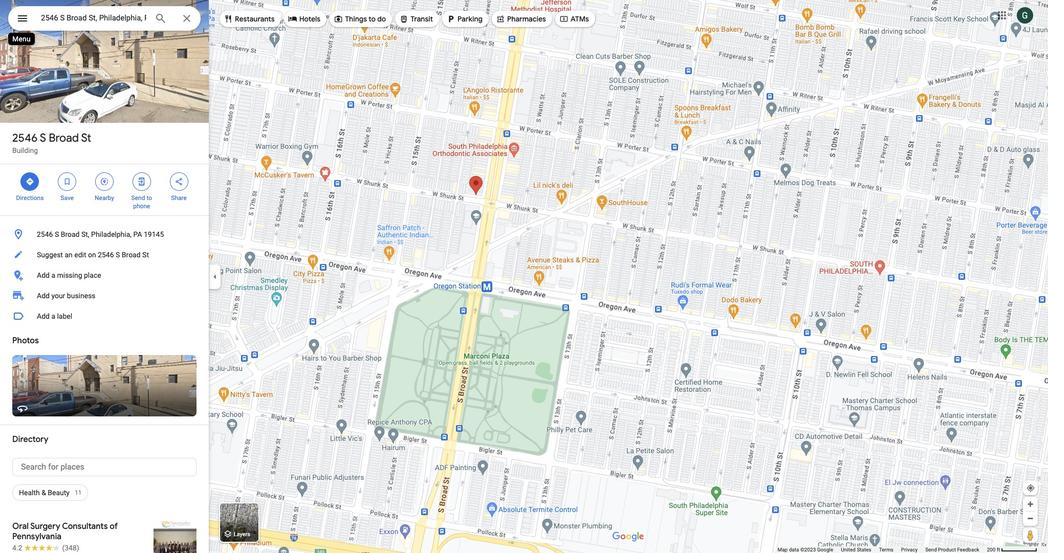 Task type: vqa. For each thing, say whether or not it's contained in the screenshot.


Task type: locate. For each thing, give the bounding box(es) containing it.
product
[[938, 547, 956, 553]]

parking
[[458, 14, 483, 24]]

add left your
[[37, 292, 50, 300]]

2546 up suggest
[[37, 230, 53, 238]]

hotels
[[299, 14, 320, 24]]

send inside button
[[925, 547, 937, 553]]

a left label
[[51, 312, 55, 320]]

1 vertical spatial s
[[55, 230, 59, 238]]

to left do
[[369, 14, 376, 24]]

1 horizontal spatial s
[[55, 230, 59, 238]]

directory
[[12, 434, 48, 445]]

1 vertical spatial a
[[51, 312, 55, 320]]

1 horizontal spatial to
[[369, 14, 376, 24]]

phone
[[133, 203, 150, 210]]


[[16, 11, 29, 26]]

things
[[345, 14, 367, 24]]

1 a from the top
[[51, 271, 55, 279]]

1 horizontal spatial st
[[142, 251, 149, 259]]

4.2
[[12, 544, 22, 552]]

0 horizontal spatial st
[[81, 131, 91, 145]]

to inside  things to do
[[369, 14, 376, 24]]

broad for st
[[49, 131, 79, 145]]

broad left st,
[[61, 230, 80, 238]]

edit
[[74, 251, 86, 259]]

add inside add a label button
[[37, 312, 50, 320]]

united states button
[[841, 547, 871, 553]]

0 vertical spatial a
[[51, 271, 55, 279]]

1 vertical spatial broad
[[61, 230, 80, 238]]

1 vertical spatial to
[[147, 194, 152, 202]]

11
[[75, 489, 82, 496]]

send inside "send to phone"
[[131, 194, 145, 202]]

0 horizontal spatial send
[[131, 194, 145, 202]]

1 vertical spatial 2546
[[37, 230, 53, 238]]

feedback
[[957, 547, 979, 553]]

st inside button
[[142, 251, 149, 259]]

2546 inside the 2546 s broad st building
[[12, 131, 37, 145]]

philadelphia,
[[91, 230, 132, 238]]

0 horizontal spatial s
[[40, 131, 46, 145]]

2 vertical spatial s
[[116, 251, 120, 259]]

2546 for st,
[[37, 230, 53, 238]]

1 vertical spatial send
[[925, 547, 937, 553]]

map data ©2023 google
[[778, 547, 833, 553]]

0 horizontal spatial to
[[147, 194, 152, 202]]

s for st
[[40, 131, 46, 145]]

restaurants
[[235, 14, 275, 24]]

suggest
[[37, 251, 63, 259]]

directions
[[16, 194, 44, 202]]

send up phone
[[131, 194, 145, 202]]

google maps element
[[0, 0, 1048, 553]]

send to phone
[[131, 194, 152, 210]]

add left label
[[37, 312, 50, 320]]

0 vertical spatial 2546
[[12, 131, 37, 145]]

 atms
[[559, 13, 589, 25]]

19145
[[144, 230, 164, 238]]

2546
[[12, 131, 37, 145], [37, 230, 53, 238], [98, 251, 114, 259]]

add down suggest
[[37, 271, 50, 279]]

atms
[[571, 14, 589, 24]]

none field inside 2546 s broad st, philadelphia, pa 19145 field
[[41, 12, 146, 24]]

s inside the 2546 s broad st building
[[40, 131, 46, 145]]

2 add from the top
[[37, 292, 50, 300]]

4.2 stars 348 reviews image
[[12, 543, 79, 553]]

add inside add your business "link"
[[37, 292, 50, 300]]


[[496, 13, 505, 25]]

footer
[[778, 547, 987, 553]]

1 horizontal spatial send
[[925, 547, 937, 553]]

your
[[51, 292, 65, 300]]

 transit
[[399, 13, 433, 25]]

2 horizontal spatial s
[[116, 251, 120, 259]]

©2023
[[800, 547, 816, 553]]

send product feedback
[[925, 547, 979, 553]]

of
[[110, 521, 118, 532]]

2546 right on
[[98, 251, 114, 259]]

st inside the 2546 s broad st building
[[81, 131, 91, 145]]

st,
[[81, 230, 89, 238]]

(348)
[[62, 544, 79, 552]]

broad inside the 2546 s broad st building
[[49, 131, 79, 145]]

0 vertical spatial st
[[81, 131, 91, 145]]

an
[[65, 251, 73, 259]]

None text field
[[12, 458, 197, 476]]

add your business
[[37, 292, 95, 300]]

s
[[40, 131, 46, 145], [55, 230, 59, 238], [116, 251, 120, 259]]

0 vertical spatial to
[[369, 14, 376, 24]]

 hotels
[[288, 13, 320, 25]]

data
[[789, 547, 799, 553]]

broad
[[49, 131, 79, 145], [61, 230, 80, 238], [122, 251, 141, 259]]

1 vertical spatial st
[[142, 251, 149, 259]]

health & beauty 11
[[19, 489, 82, 497]]

add a missing place button
[[0, 265, 209, 286]]

1 add from the top
[[37, 271, 50, 279]]

broad down pa
[[122, 251, 141, 259]]

to
[[369, 14, 376, 24], [147, 194, 152, 202]]

do
[[377, 14, 386, 24]]

to up phone
[[147, 194, 152, 202]]

consultants
[[62, 521, 108, 532]]

beauty
[[48, 489, 70, 497]]

st
[[81, 131, 91, 145], [142, 251, 149, 259]]

a
[[51, 271, 55, 279], [51, 312, 55, 320]]

1 vertical spatial add
[[37, 292, 50, 300]]

pa
[[133, 230, 142, 238]]

0 vertical spatial send
[[131, 194, 145, 202]]

2 vertical spatial add
[[37, 312, 50, 320]]

add
[[37, 271, 50, 279], [37, 292, 50, 300], [37, 312, 50, 320]]

add for add your business
[[37, 292, 50, 300]]

2546 for st
[[12, 131, 37, 145]]

collapse side panel image
[[209, 271, 221, 282]]


[[399, 13, 409, 25]]

a left missing
[[51, 271, 55, 279]]

broad up 
[[49, 131, 79, 145]]

add inside the add a missing place button
[[37, 271, 50, 279]]

s inside suggest an edit on 2546 s broad st button
[[116, 251, 120, 259]]

2546 up building
[[12, 131, 37, 145]]

suggest an edit on 2546 s broad st
[[37, 251, 149, 259]]

200
[[987, 547, 995, 553]]

send for send product feedback
[[925, 547, 937, 553]]

add for add a label
[[37, 312, 50, 320]]

0 vertical spatial broad
[[49, 131, 79, 145]]


[[25, 176, 34, 187]]

pennsylvania
[[12, 532, 61, 542]]


[[174, 176, 183, 187]]

3 add from the top
[[37, 312, 50, 320]]

footer containing map data ©2023 google
[[778, 547, 987, 553]]

0 vertical spatial add
[[37, 271, 50, 279]]

None field
[[41, 12, 146, 24]]


[[334, 13, 343, 25]]

send
[[131, 194, 145, 202], [925, 547, 937, 553]]

s inside 2546 s broad st, philadelphia, pa 19145 button
[[55, 230, 59, 238]]

privacy button
[[901, 547, 918, 553]]

0 vertical spatial s
[[40, 131, 46, 145]]

send left product
[[925, 547, 937, 553]]

2 a from the top
[[51, 312, 55, 320]]

add a missing place
[[37, 271, 101, 279]]

 parking
[[446, 13, 483, 25]]



Task type: describe. For each thing, give the bounding box(es) containing it.
 pharmacies
[[496, 13, 546, 25]]

building
[[12, 146, 38, 155]]

health
[[19, 489, 40, 497]]

terms button
[[879, 547, 893, 553]]

a for missing
[[51, 271, 55, 279]]

actions for 2546 s broad st region
[[0, 164, 209, 215]]

nearby
[[95, 194, 114, 202]]

 things to do
[[334, 13, 386, 25]]

show street view coverage image
[[1023, 528, 1038, 543]]

layers
[[234, 531, 250, 538]]

states
[[857, 547, 871, 553]]

&
[[42, 489, 46, 497]]

broad for st,
[[61, 230, 80, 238]]

transit
[[411, 14, 433, 24]]

none text field inside 2546 s broad st main content
[[12, 458, 197, 476]]

ft
[[997, 547, 1000, 553]]

label
[[57, 312, 72, 320]]

oral
[[12, 521, 29, 532]]

a for label
[[51, 312, 55, 320]]

zoom out image
[[1027, 515, 1034, 522]]

2546 s broad st building
[[12, 131, 91, 155]]

suggest an edit on 2546 s broad st button
[[0, 245, 209, 265]]

pharmacies
[[507, 14, 546, 24]]

add a label button
[[0, 306, 209, 326]]


[[559, 13, 568, 25]]

terms
[[879, 547, 893, 553]]


[[288, 13, 297, 25]]

 button
[[8, 6, 37, 33]]

to inside "send to phone"
[[147, 194, 152, 202]]

 restaurants
[[224, 13, 275, 25]]

united states
[[841, 547, 871, 553]]

surgery
[[30, 521, 60, 532]]

add a label
[[37, 312, 72, 320]]

200 ft button
[[987, 547, 1037, 553]]

2546 S Broad St, Philadelphia, PA 19145 field
[[8, 6, 201, 31]]

 search field
[[8, 6, 201, 33]]

2546 s broad st, philadelphia, pa 19145 button
[[0, 224, 209, 245]]


[[446, 13, 455, 25]]

add your business link
[[0, 286, 209, 306]]

google
[[817, 547, 833, 553]]

share
[[171, 194, 187, 202]]

send product feedback button
[[925, 547, 979, 553]]

google account: greg robinson  
(robinsongreg175@gmail.com) image
[[1017, 7, 1033, 23]]

show your location image
[[1026, 484, 1035, 493]]

on
[[88, 251, 96, 259]]

200 ft
[[987, 547, 1000, 553]]


[[100, 176, 109, 187]]

privacy
[[901, 547, 918, 553]]

place
[[84, 271, 101, 279]]


[[137, 176, 146, 187]]

map
[[778, 547, 788, 553]]

united
[[841, 547, 856, 553]]

2546 s broad st main content
[[0, 0, 209, 553]]

add for add a missing place
[[37, 271, 50, 279]]

photos
[[12, 336, 39, 346]]

2 vertical spatial broad
[[122, 251, 141, 259]]

s for st,
[[55, 230, 59, 238]]

2 vertical spatial 2546
[[98, 251, 114, 259]]

2546 s broad st, philadelphia, pa 19145
[[37, 230, 164, 238]]


[[224, 13, 233, 25]]

send for send to phone
[[131, 194, 145, 202]]

zoom in image
[[1027, 500, 1034, 508]]

missing
[[57, 271, 82, 279]]


[[63, 176, 72, 187]]

business
[[67, 292, 95, 300]]

oral surgery consultants of pennsylvania
[[12, 521, 118, 542]]

footer inside google maps "element"
[[778, 547, 987, 553]]

save
[[61, 194, 74, 202]]



